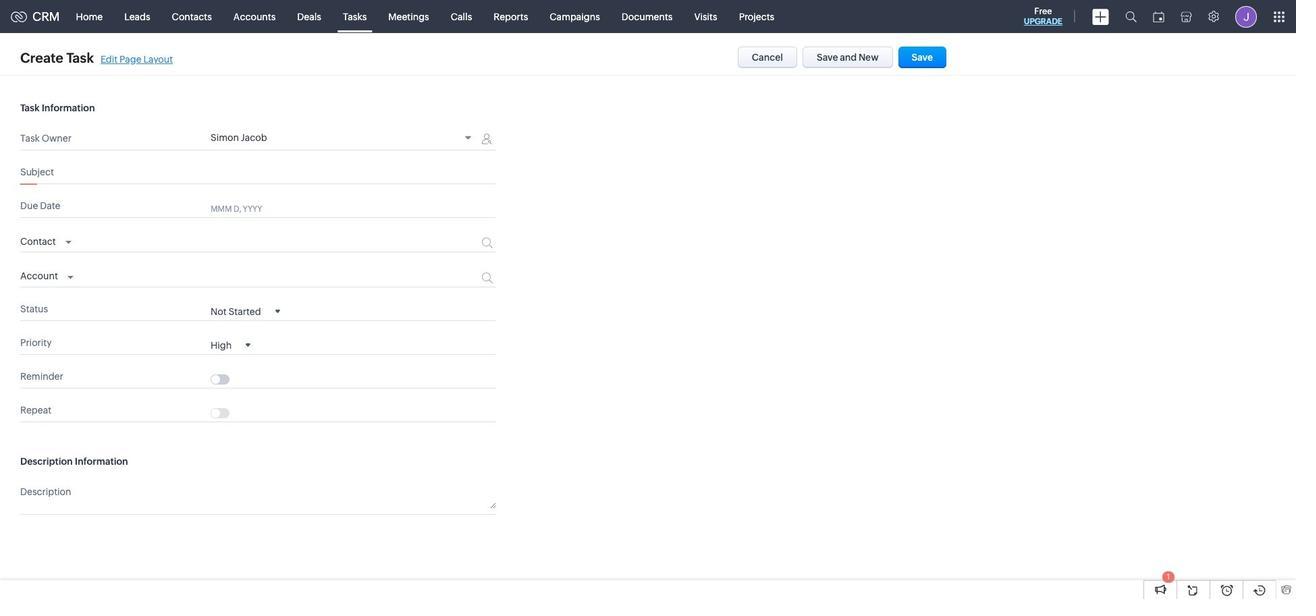 Task type: vqa. For each thing, say whether or not it's contained in the screenshot.
logo
yes



Task type: locate. For each thing, give the bounding box(es) containing it.
create menu image
[[1093, 8, 1109, 25]]

profile element
[[1228, 0, 1265, 33]]

logo image
[[11, 11, 27, 22]]

create menu element
[[1084, 0, 1117, 33]]

search element
[[1117, 0, 1145, 33]]

mmm d, yyyy text field
[[211, 203, 453, 214]]

None field
[[211, 132, 476, 145], [20, 233, 71, 249], [20, 267, 74, 283], [211, 305, 280, 317], [211, 339, 251, 351], [211, 132, 476, 145], [20, 233, 71, 249], [20, 267, 74, 283], [211, 305, 280, 317], [211, 339, 251, 351]]

calendar image
[[1153, 11, 1165, 22]]

None button
[[738, 47, 797, 68], [803, 47, 893, 68], [898, 47, 947, 68], [738, 47, 797, 68], [803, 47, 893, 68], [898, 47, 947, 68]]

None text field
[[211, 484, 496, 509]]



Task type: describe. For each thing, give the bounding box(es) containing it.
search image
[[1126, 11, 1137, 22]]

profile image
[[1236, 6, 1257, 27]]



